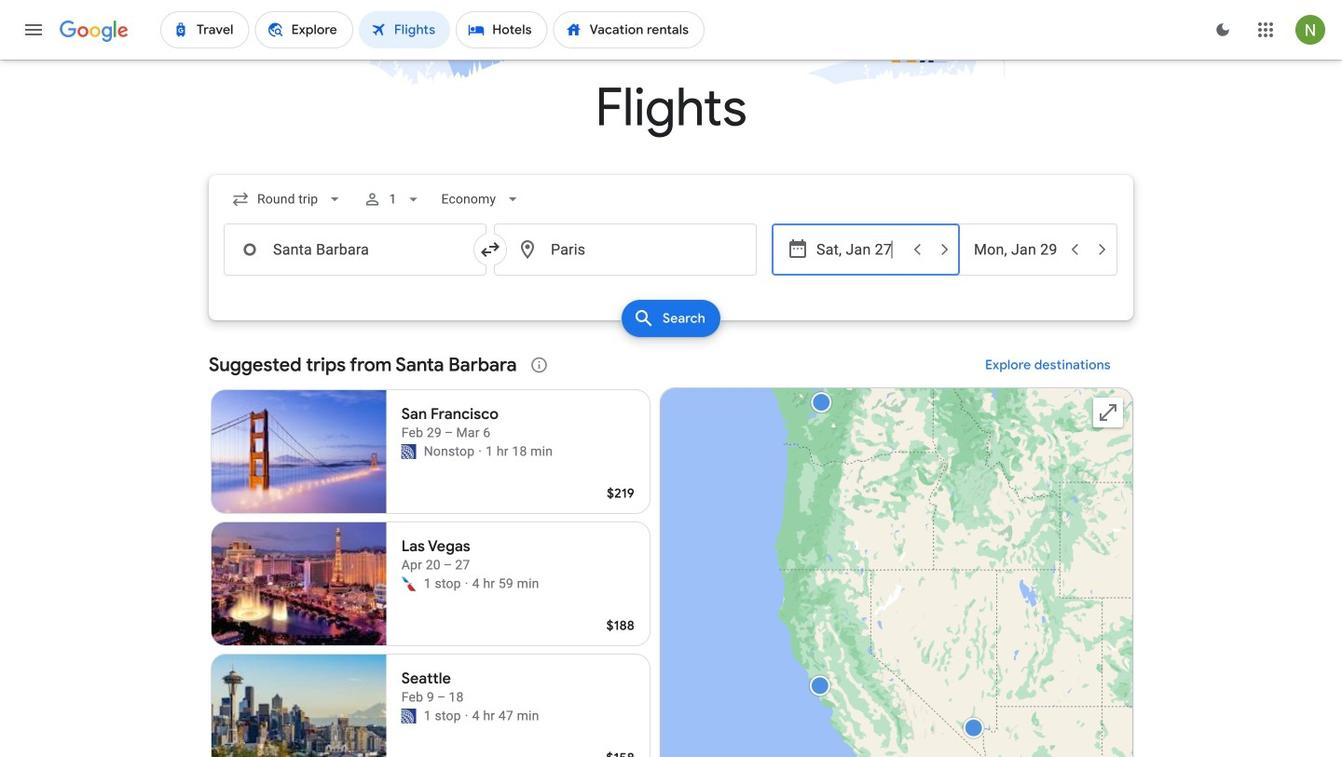 Task type: locate. For each thing, give the bounding box(es) containing it.
united image
[[401, 445, 416, 459], [401, 709, 416, 724]]

1 united image from the top
[[401, 445, 416, 459]]

0 vertical spatial united image
[[401, 445, 416, 459]]

0 horizontal spatial  image
[[465, 575, 468, 594]]

1 horizontal spatial  image
[[478, 443, 482, 461]]

Return text field
[[974, 225, 1060, 275]]

 image
[[478, 443, 482, 461], [465, 575, 468, 594]]

1 vertical spatial  image
[[465, 575, 468, 594]]

None text field
[[224, 224, 486, 276]]

0 vertical spatial  image
[[478, 443, 482, 461]]

158 US dollars text field
[[606, 750, 635, 758]]

188 US dollars text field
[[606, 618, 635, 635]]

None field
[[224, 183, 352, 216], [434, 183, 529, 216], [224, 183, 352, 216], [434, 183, 529, 216]]

main menu image
[[22, 19, 45, 41]]

suggested trips from santa barbara region
[[209, 343, 1133, 758]]

219 US dollars text field
[[607, 486, 635, 502]]

 image for the '188 us dollars' text box
[[465, 575, 468, 594]]

2 united image from the top
[[401, 709, 416, 724]]

None text field
[[494, 224, 757, 276]]

 image
[[465, 707, 468, 726]]

1 vertical spatial united image
[[401, 709, 416, 724]]

change appearance image
[[1200, 7, 1245, 52]]



Task type: vqa. For each thing, say whether or not it's contained in the screenshot.
Book
no



Task type: describe. For each thing, give the bounding box(es) containing it.
american image
[[401, 577, 416, 592]]

swap origin and destination. image
[[479, 239, 501, 261]]

united image for 219 us dollars text field
[[401, 445, 416, 459]]

united image for 158 us dollars "text field"
[[401, 709, 416, 724]]

 image for 219 us dollars text field
[[478, 443, 482, 461]]

Flight search field
[[194, 175, 1148, 343]]

Departure text field
[[816, 225, 902, 275]]



